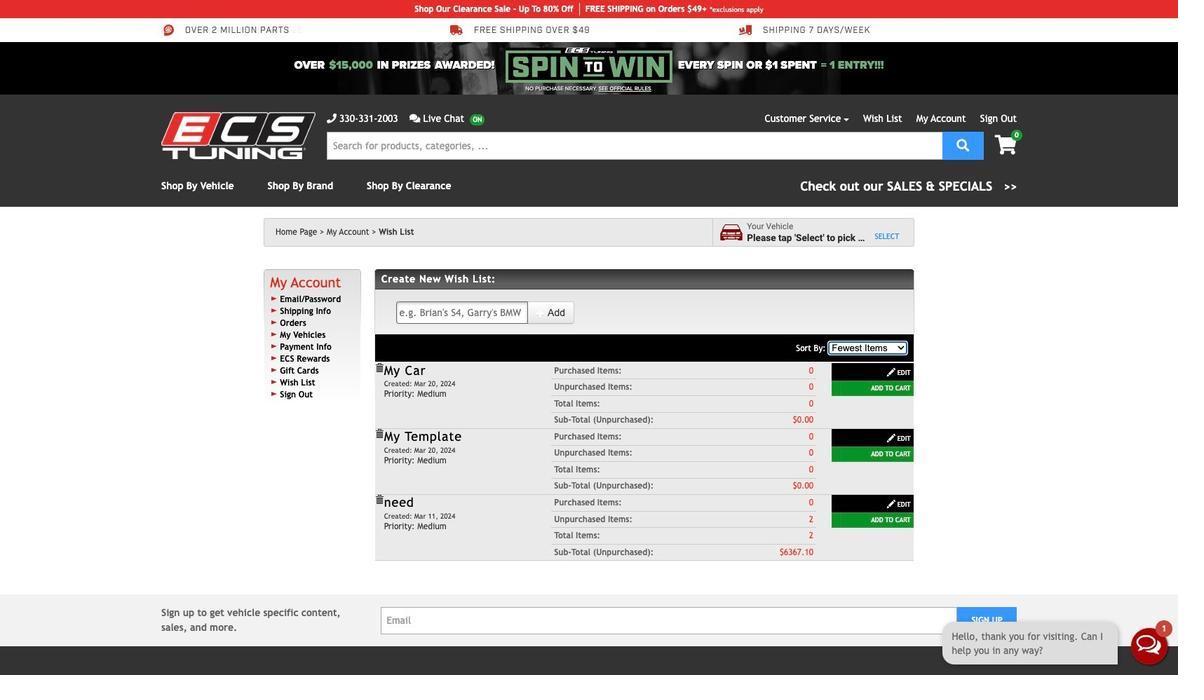 Task type: describe. For each thing, give the bounding box(es) containing it.
shopping cart image
[[995, 135, 1018, 155]]

1 delete image from the top
[[375, 430, 384, 439]]

white image for first delete icon
[[887, 434, 897, 444]]

white image for delete image
[[887, 368, 897, 378]]

phone image
[[327, 114, 337, 124]]

Search text field
[[327, 132, 943, 160]]

2 delete image from the top
[[375, 496, 384, 505]]

white image
[[887, 500, 897, 510]]

ecs tuning image
[[161, 112, 316, 159]]

Email email field
[[381, 608, 958, 635]]



Task type: locate. For each thing, give the bounding box(es) containing it.
white image
[[536, 309, 546, 319], [887, 368, 897, 378], [887, 434, 897, 444]]

1 vertical spatial delete image
[[375, 496, 384, 505]]

0 vertical spatial white image
[[536, 309, 546, 319]]

ecs tuning 'spin to win' contest logo image
[[506, 48, 673, 83]]

1 vertical spatial white image
[[887, 368, 897, 378]]

comments image
[[410, 114, 421, 124]]

search image
[[957, 139, 970, 151]]

2 vertical spatial white image
[[887, 434, 897, 444]]

0 vertical spatial delete image
[[375, 430, 384, 439]]

delete image
[[375, 430, 384, 439], [375, 496, 384, 505]]

e.g. Brian's S4, Garry's BMW E92...etc text field
[[396, 302, 528, 324]]

delete image
[[375, 363, 384, 373]]



Task type: vqa. For each thing, say whether or not it's contained in the screenshot.
Return on the top of the page
no



